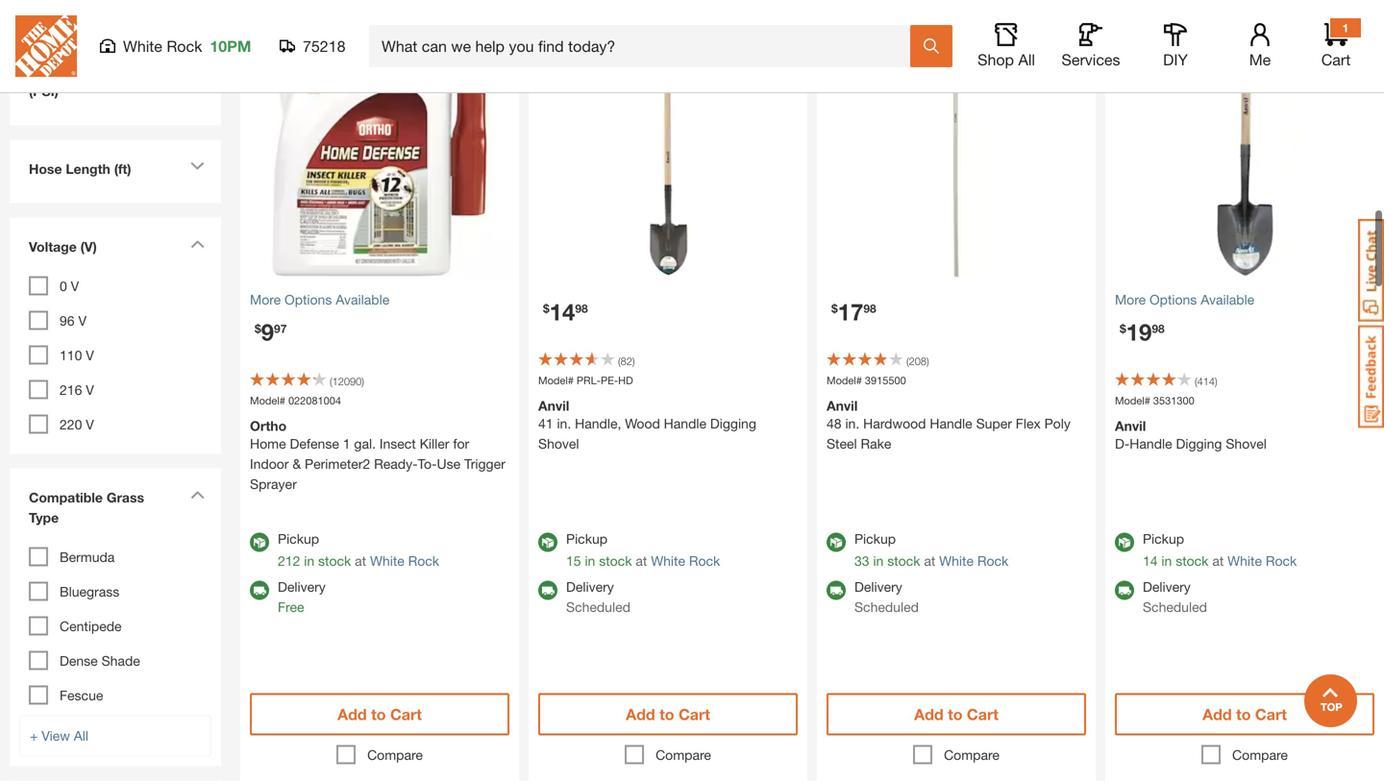 Task type: describe. For each thing, give the bounding box(es) containing it.
$ for 19
[[1120, 322, 1127, 336]]

&
[[293, 456, 301, 472]]

3915500
[[865, 375, 907, 387]]

022081004
[[288, 395, 341, 407]]

services
[[1062, 50, 1121, 69]]

maximum pressure (psi) link
[[19, 51, 212, 116]]

cart for pickup 15 in stock at white rock
[[679, 706, 710, 724]]

216 v link
[[60, 382, 94, 398]]

voltage (v) link
[[19, 227, 212, 272]]

white rock link for pickup 212 in stock at white rock
[[370, 553, 440, 569]]

fescue link
[[60, 688, 103, 704]]

41 in. handle, wood handle digging shovel image
[[529, 1, 808, 280]]

75218 button
[[280, 37, 346, 56]]

v for 0 v
[[71, 278, 79, 294]]

pe-
[[601, 375, 618, 387]]

anvil for 17
[[827, 398, 858, 414]]

110 v link
[[60, 348, 94, 364]]

available shipping image for 14 in stock
[[1115, 581, 1135, 601]]

3 delivery scheduled from the left
[[1143, 579, 1208, 615]]

shop all
[[978, 50, 1036, 69]]

75218
[[303, 37, 346, 55]]

at for 14 in stock
[[1213, 553, 1224, 569]]

pickup for 33
[[855, 531, 896, 547]]

4 add to cart from the left
[[1203, 706, 1287, 724]]

110
[[60, 348, 82, 364]]

d-
[[1115, 436, 1130, 452]]

4 add to cart button from the left
[[1115, 694, 1375, 736]]

10pm
[[210, 37, 251, 55]]

) for ( 208 )
[[927, 355, 930, 368]]

killer
[[420, 436, 450, 452]]

delivery for 14
[[1143, 579, 1191, 595]]

model# for model# 3915500
[[827, 375, 862, 387]]

to for 15 in stock
[[660, 706, 675, 724]]

208
[[909, 355, 927, 368]]

feedback link image
[[1359, 325, 1385, 429]]

dense
[[60, 653, 98, 669]]

digging inside anvil d-handle digging shovel
[[1177, 436, 1223, 452]]

pressure
[[96, 63, 152, 79]]

more options available link for 9
[[250, 290, 510, 310]]

at for 15 in stock
[[636, 553, 647, 569]]

98 for 14
[[575, 302, 588, 315]]

fescue
[[60, 688, 103, 704]]

1 inside cart 1
[[1343, 21, 1349, 35]]

9
[[261, 318, 274, 346]]

flex
[[1016, 416, 1041, 432]]

( for 414
[[1195, 376, 1198, 388]]

1 vertical spatial all
[[74, 728, 88, 744]]

4 to from the left
[[1237, 706, 1252, 724]]

212
[[278, 553, 300, 569]]

anvil d-handle digging shovel
[[1115, 418, 1267, 452]]

model# for model# prl-pe-hd
[[539, 375, 574, 387]]

delivery free
[[278, 579, 326, 615]]

more for 19
[[1115, 292, 1146, 308]]

rated
[[1142, 7, 1181, 23]]

all inside button
[[1019, 50, 1036, 69]]

shovel inside anvil d-handle digging shovel
[[1226, 436, 1267, 452]]

0
[[60, 278, 67, 294]]

centipede link
[[60, 619, 122, 635]]

delivery scheduled for 14
[[566, 579, 631, 615]]

add for 33 in stock
[[915, 706, 944, 724]]

voltage
[[29, 239, 77, 255]]

98 for 17
[[864, 302, 877, 315]]

96
[[60, 313, 75, 329]]

v for 220 v
[[86, 417, 94, 433]]

model# for model# 022081004
[[250, 395, 286, 407]]

pickup 33 in stock at white rock
[[855, 531, 1009, 569]]

at for 33 in stock
[[924, 553, 936, 569]]

services button
[[1061, 23, 1122, 69]]

model# for model# 3531300
[[1115, 395, 1151, 407]]

perimeter2
[[305, 456, 370, 472]]

caret icon image for voltage (v)
[[190, 240, 205, 249]]

maximum pressure (psi)
[[29, 63, 152, 99]]

rock for pickup 212 in stock at white rock
[[408, 553, 440, 569]]

compare for pickup 212 in stock at white rock
[[367, 748, 423, 764]]

4 compare from the left
[[1233, 748, 1288, 764]]

14 for $ 14 98
[[550, 298, 575, 326]]

stock for 212 in stock
[[318, 553, 351, 569]]

220 v
[[60, 417, 94, 433]]

ortho
[[250, 418, 287, 434]]

model# 3531300
[[1115, 395, 1195, 407]]

delivery scheduled for 17
[[855, 579, 919, 615]]

available shipping image for free
[[250, 581, 269, 601]]

dense shade
[[60, 653, 140, 669]]

+ view all
[[30, 728, 88, 744]]

available for pickup image for 15 in stock
[[539, 533, 558, 552]]

hd
[[618, 375, 634, 387]]

( 12090 )
[[330, 376, 364, 388]]

trigger
[[464, 456, 506, 472]]

shop all button
[[976, 23, 1038, 69]]

) for ( 82 )
[[633, 355, 635, 368]]

options for 19
[[1150, 292, 1198, 308]]

add to cart for 15 in stock
[[626, 706, 710, 724]]

97
[[274, 322, 287, 336]]

48 in. hardwood handle super flex poly steel rake image
[[817, 1, 1096, 280]]

available shipping image for scheduled
[[539, 581, 558, 601]]

) for ( 414 )
[[1215, 376, 1218, 388]]

216 v
[[60, 382, 94, 398]]

$ for 17
[[832, 302, 838, 315]]

ready-
[[374, 456, 418, 472]]

centipede
[[60, 619, 122, 635]]

ortho home defense 1 gal. insect killer for indoor & perimeter2 ready-to-use trigger sprayer
[[250, 418, 506, 492]]

) for ( 12090 )
[[362, 376, 364, 388]]

bluegrass
[[60, 584, 119, 600]]

33
[[855, 553, 870, 569]]

steel
[[827, 436, 857, 452]]

white for pickup 14 in stock at white rock
[[1228, 553, 1263, 569]]

41
[[539, 416, 553, 432]]

me button
[[1230, 23, 1291, 69]]

available for pickup image for 212 in stock
[[250, 533, 269, 552]]

4 add from the left
[[1203, 706, 1232, 724]]

hose
[[29, 161, 62, 177]]

top rated
[[1115, 7, 1181, 23]]

for
[[453, 436, 469, 452]]

model# 3915500
[[827, 375, 907, 387]]

maximum
[[29, 63, 92, 79]]

home defense 1 gal. insect killer for indoor & perimeter2 ready-to-use trigger sprayer image
[[240, 1, 519, 280]]

anvil 48 in. hardwood handle super flex poly steel rake
[[827, 398, 1071, 452]]

compatible grass type link
[[19, 478, 212, 543]]

rock for pickup 14 in stock at white rock
[[1266, 553, 1298, 569]]

pickup 212 in stock at white rock
[[278, 531, 440, 569]]

super
[[977, 416, 1013, 432]]

delivery for 33
[[855, 579, 903, 595]]

cart for pickup 33 in stock at white rock
[[967, 706, 999, 724]]

use
[[437, 456, 461, 472]]

handle,
[[575, 416, 622, 432]]

available shipping image for 33 in stock
[[827, 581, 846, 601]]

220
[[60, 417, 82, 433]]

more options available link for 19
[[1115, 290, 1375, 310]]

rock for pickup 33 in stock at white rock
[[978, 553, 1009, 569]]

delivery for 15
[[566, 579, 614, 595]]

handle inside anvil d-handle digging shovel
[[1130, 436, 1173, 452]]

in. for 17
[[846, 416, 860, 432]]

white rock link for pickup 33 in stock at white rock
[[940, 553, 1009, 569]]

in for 212
[[304, 553, 315, 569]]

model# 022081004
[[250, 395, 341, 407]]

in for 33
[[874, 553, 884, 569]]

to for 212 in stock
[[371, 706, 386, 724]]



Task type: locate. For each thing, give the bounding box(es) containing it.
available for pickup image left pickup 14 in stock at white rock
[[1115, 533, 1135, 552]]

1 horizontal spatial available for pickup image
[[1115, 533, 1135, 552]]

414
[[1198, 376, 1215, 388]]

0 horizontal spatial 14
[[550, 298, 575, 326]]

v right 0
[[71, 278, 79, 294]]

anvil for 14
[[539, 398, 570, 414]]

1 horizontal spatial handle
[[930, 416, 973, 432]]

white inside pickup 33 in stock at white rock
[[940, 553, 974, 569]]

scheduled
[[566, 600, 631, 615], [855, 600, 919, 615], [1143, 600, 1208, 615]]

poly
[[1045, 416, 1071, 432]]

$ for 9
[[255, 322, 261, 336]]

white inside pickup 212 in stock at white rock
[[370, 553, 405, 569]]

3 at from the left
[[924, 553, 936, 569]]

1 horizontal spatial in.
[[846, 416, 860, 432]]

in
[[304, 553, 315, 569], [585, 553, 596, 569], [874, 553, 884, 569], [1162, 553, 1173, 569]]

1 in from the left
[[304, 553, 315, 569]]

4 stock from the left
[[1176, 553, 1209, 569]]

white for pickup 15 in stock at white rock
[[651, 553, 686, 569]]

delivery scheduled down pickup 14 in stock at white rock
[[1143, 579, 1208, 615]]

delivery down pickup 14 in stock at white rock
[[1143, 579, 1191, 595]]

stock inside pickup 33 in stock at white rock
[[888, 553, 921, 569]]

cart 1
[[1322, 21, 1351, 69]]

0 horizontal spatial options
[[285, 292, 332, 308]]

scheduled down the 33
[[855, 600, 919, 615]]

0 horizontal spatial available for pickup image
[[250, 533, 269, 552]]

0 horizontal spatial delivery scheduled
[[566, 579, 631, 615]]

d-handle digging shovel image
[[1106, 1, 1385, 280]]

shovel inside anvil 41 in. handle, wood handle digging shovel
[[539, 436, 579, 452]]

available up 414
[[1201, 292, 1255, 308]]

2 in from the left
[[585, 553, 596, 569]]

in. inside anvil 48 in. hardwood handle super flex poly steel rake
[[846, 416, 860, 432]]

3 add from the left
[[915, 706, 944, 724]]

What can we help you find today? search field
[[382, 26, 910, 66]]

handle inside anvil 48 in. hardwood handle super flex poly steel rake
[[930, 416, 973, 432]]

scheduled down the '15'
[[566, 600, 631, 615]]

delivery scheduled
[[566, 579, 631, 615], [855, 579, 919, 615], [1143, 579, 1208, 615]]

1 delivery scheduled from the left
[[566, 579, 631, 615]]

0 vertical spatial all
[[1019, 50, 1036, 69]]

0 v
[[60, 278, 79, 294]]

0 horizontal spatial shovel
[[539, 436, 579, 452]]

caret icon image inside compatible grass type link
[[190, 491, 205, 500]]

1 horizontal spatial more options available
[[1115, 292, 1255, 308]]

( for 208
[[907, 355, 909, 368]]

1 add to cart from the left
[[338, 706, 422, 724]]

0 horizontal spatial available shipping image
[[250, 581, 269, 601]]

available
[[336, 292, 390, 308], [1201, 292, 1255, 308]]

all right view
[[74, 728, 88, 744]]

2 available shipping image from the left
[[1115, 581, 1135, 601]]

2 delivery scheduled from the left
[[855, 579, 919, 615]]

1 compare from the left
[[367, 748, 423, 764]]

2 available for pickup image from the left
[[1115, 533, 1135, 552]]

1 horizontal spatial 1
[[1343, 21, 1349, 35]]

white rock link for pickup 15 in stock at white rock
[[651, 553, 721, 569]]

scheduled for 14
[[566, 600, 631, 615]]

stock inside pickup 212 in stock at white rock
[[318, 553, 351, 569]]

in inside pickup 212 in stock at white rock
[[304, 553, 315, 569]]

2 available for pickup image from the left
[[827, 533, 846, 552]]

more options available link up 414
[[1115, 290, 1375, 310]]

v right 216
[[86, 382, 94, 398]]

scheduled for 17
[[855, 600, 919, 615]]

1 horizontal spatial 98
[[864, 302, 877, 315]]

top
[[1115, 7, 1139, 23]]

to-
[[418, 456, 437, 472]]

stock inside pickup 14 in stock at white rock
[[1176, 553, 1209, 569]]

2 available from the left
[[1201, 292, 1255, 308]]

1 caret icon image from the top
[[190, 162, 205, 171]]

defense
[[290, 436, 339, 452]]

at inside pickup 14 in stock at white rock
[[1213, 553, 1224, 569]]

options up $ 19 98 at top
[[1150, 292, 1198, 308]]

white inside the pickup 15 in stock at white rock
[[651, 553, 686, 569]]

anvil inside anvil 41 in. handle, wood handle digging shovel
[[539, 398, 570, 414]]

available for pickup image for 14 in stock
[[1115, 533, 1135, 552]]

1 horizontal spatial anvil
[[827, 398, 858, 414]]

v right 110
[[86, 348, 94, 364]]

home
[[250, 436, 286, 452]]

$ up model# 3531300
[[1120, 322, 1127, 336]]

caret icon image inside hose length (ft) link
[[190, 162, 205, 171]]

2 scheduled from the left
[[855, 600, 919, 615]]

cart
[[1322, 50, 1351, 69], [390, 706, 422, 724], [679, 706, 710, 724], [967, 706, 999, 724], [1256, 706, 1287, 724]]

handle inside anvil 41 in. handle, wood handle digging shovel
[[664, 416, 707, 432]]

4 at from the left
[[1213, 553, 1224, 569]]

1
[[1343, 21, 1349, 35], [343, 436, 351, 452]]

stock for 14 in stock
[[1176, 553, 1209, 569]]

2 horizontal spatial scheduled
[[1143, 600, 1208, 615]]

pickup for 15
[[566, 531, 608, 547]]

available for 19
[[1201, 292, 1255, 308]]

0 horizontal spatial available
[[336, 292, 390, 308]]

available for 9
[[336, 292, 390, 308]]

add to cart button for 33 in stock
[[827, 694, 1087, 736]]

available shipping image
[[250, 581, 269, 601], [539, 581, 558, 601]]

110 v
[[60, 348, 94, 364]]

4 white rock link from the left
[[1228, 553, 1298, 569]]

hose length (ft)
[[29, 161, 131, 177]]

2 available shipping image from the left
[[539, 581, 558, 601]]

caret icon image inside the voltage (v) link
[[190, 240, 205, 249]]

delivery down the '15'
[[566, 579, 614, 595]]

0 vertical spatial digging
[[711, 416, 757, 432]]

0 horizontal spatial all
[[74, 728, 88, 744]]

bermuda link
[[60, 550, 115, 565]]

1 horizontal spatial available
[[1201, 292, 1255, 308]]

$ for 14
[[543, 302, 550, 315]]

1 delivery from the left
[[278, 579, 326, 595]]

1 horizontal spatial 14
[[1143, 553, 1158, 569]]

more
[[250, 292, 281, 308], [1115, 292, 1146, 308]]

in. right 41
[[557, 416, 571, 432]]

model# left 3915500
[[827, 375, 862, 387]]

delivery
[[278, 579, 326, 595], [566, 579, 614, 595], [855, 579, 903, 595], [1143, 579, 1191, 595]]

in.
[[557, 416, 571, 432], [846, 416, 860, 432]]

scheduled down pickup 14 in stock at white rock
[[1143, 600, 1208, 615]]

dense shade link
[[60, 653, 140, 669]]

pickup for 212
[[278, 531, 319, 547]]

in inside the pickup 15 in stock at white rock
[[585, 553, 596, 569]]

digging right wood on the left bottom of page
[[711, 416, 757, 432]]

anvil inside anvil d-handle digging shovel
[[1115, 418, 1147, 434]]

$
[[543, 302, 550, 315], [832, 302, 838, 315], [255, 322, 261, 336], [1120, 322, 1127, 336]]

14
[[550, 298, 575, 326], [1143, 553, 1158, 569]]

add to cart button for 15 in stock
[[539, 694, 798, 736]]

( up 022081004 at the bottom of the page
[[330, 376, 332, 388]]

4 delivery from the left
[[1143, 579, 1191, 595]]

3531300
[[1154, 395, 1195, 407]]

1 right the me button
[[1343, 21, 1349, 35]]

) up 'hd'
[[633, 355, 635, 368]]

1 pickup from the left
[[278, 531, 319, 547]]

96 v link
[[60, 313, 87, 329]]

$ inside $ 19 98
[[1120, 322, 1127, 336]]

0 horizontal spatial available for pickup image
[[539, 533, 558, 552]]

$ inside $ 17 98
[[832, 302, 838, 315]]

compare for pickup 15 in stock at white rock
[[656, 748, 712, 764]]

v for 96 v
[[78, 313, 87, 329]]

2 white rock link from the left
[[651, 553, 721, 569]]

white for pickup 212 in stock at white rock
[[370, 553, 405, 569]]

2 more options available link from the left
[[1115, 290, 1375, 310]]

compatible
[[29, 490, 103, 506]]

anvil inside anvil 48 in. hardwood handle super flex poly steel rake
[[827, 398, 858, 414]]

2 more options available from the left
[[1115, 292, 1255, 308]]

( up anvil d-handle digging shovel
[[1195, 376, 1198, 388]]

white for pickup 33 in stock at white rock
[[940, 553, 974, 569]]

0 horizontal spatial available shipping image
[[827, 581, 846, 601]]

rock for pickup 15 in stock at white rock
[[689, 553, 721, 569]]

0 horizontal spatial more options available
[[250, 292, 390, 308]]

v right 220
[[86, 417, 94, 433]]

at
[[355, 553, 366, 569], [636, 553, 647, 569], [924, 553, 936, 569], [1213, 553, 1224, 569]]

(psi)
[[29, 83, 59, 99]]

options up 97
[[285, 292, 332, 308]]

$ inside $ 14 98
[[543, 302, 550, 315]]

diy button
[[1145, 23, 1207, 69]]

1 available shipping image from the left
[[250, 581, 269, 601]]

14 inside pickup 14 in stock at white rock
[[1143, 553, 1158, 569]]

more options available for 9
[[250, 292, 390, 308]]

1 available shipping image from the left
[[827, 581, 846, 601]]

3 delivery from the left
[[855, 579, 903, 595]]

( for 82
[[618, 355, 621, 368]]

pickup inside pickup 212 in stock at white rock
[[278, 531, 319, 547]]

shade
[[102, 653, 140, 669]]

sprayer
[[250, 476, 297, 492]]

stock inside the pickup 15 in stock at white rock
[[599, 553, 632, 569]]

) up anvil 48 in. hardwood handle super flex poly steel rake
[[927, 355, 930, 368]]

3 add to cart button from the left
[[827, 694, 1087, 736]]

0 vertical spatial 1
[[1343, 21, 1349, 35]]

delivery scheduled down the 33
[[855, 579, 919, 615]]

to for 33 in stock
[[948, 706, 963, 724]]

3 caret icon image from the top
[[190, 491, 205, 500]]

more options available
[[250, 292, 390, 308], [1115, 292, 1255, 308]]

in for 14
[[1162, 553, 1173, 569]]

handle left super
[[930, 416, 973, 432]]

2 vertical spatial caret icon image
[[190, 491, 205, 500]]

more up 9
[[250, 292, 281, 308]]

more for 9
[[250, 292, 281, 308]]

( for 12090
[[330, 376, 332, 388]]

+
[[30, 728, 38, 744]]

1 add from the left
[[338, 706, 367, 724]]

1 horizontal spatial shovel
[[1226, 436, 1267, 452]]

98 for 19
[[1152, 322, 1165, 336]]

1 vertical spatial digging
[[1177, 436, 1223, 452]]

rock inside pickup 14 in stock at white rock
[[1266, 553, 1298, 569]]

3 in from the left
[[874, 553, 884, 569]]

white inside pickup 14 in stock at white rock
[[1228, 553, 1263, 569]]

add to cart button for 212 in stock
[[250, 694, 510, 736]]

2 stock from the left
[[599, 553, 632, 569]]

1 horizontal spatial more options available link
[[1115, 290, 1375, 310]]

v
[[71, 278, 79, 294], [78, 313, 87, 329], [86, 348, 94, 364], [86, 382, 94, 398], [86, 417, 94, 433]]

bluegrass link
[[60, 584, 119, 600]]

3 scheduled from the left
[[1143, 600, 1208, 615]]

98 up model# 3531300
[[1152, 322, 1165, 336]]

more options available up $ 19 98 at top
[[1115, 292, 1255, 308]]

caret icon image
[[190, 162, 205, 171], [190, 240, 205, 249], [190, 491, 205, 500]]

at for 212 in stock
[[355, 553, 366, 569]]

(v)
[[80, 239, 97, 255]]

v right 96
[[78, 313, 87, 329]]

2 options from the left
[[1150, 292, 1198, 308]]

handle down model# 3531300
[[1130, 436, 1173, 452]]

3 stock from the left
[[888, 553, 921, 569]]

available shipping image
[[827, 581, 846, 601], [1115, 581, 1135, 601]]

1 horizontal spatial delivery scheduled
[[855, 579, 919, 615]]

pickup 14 in stock at white rock
[[1143, 531, 1298, 569]]

available for pickup image left the pickup 15 in stock at white rock
[[539, 533, 558, 552]]

gal.
[[354, 436, 376, 452]]

model# left 3531300
[[1115, 395, 1151, 407]]

0 horizontal spatial anvil
[[539, 398, 570, 414]]

delivery up free
[[278, 579, 326, 595]]

add for 15 in stock
[[626, 706, 655, 724]]

$ inside $ 9 97
[[255, 322, 261, 336]]

free
[[278, 600, 304, 615]]

caret icon image for compatible grass type
[[190, 491, 205, 500]]

(ft)
[[114, 161, 131, 177]]

3 white rock link from the left
[[940, 553, 1009, 569]]

1 vertical spatial caret icon image
[[190, 240, 205, 249]]

1 white rock link from the left
[[370, 553, 440, 569]]

0 horizontal spatial scheduled
[[566, 600, 631, 615]]

$ 14 98
[[543, 298, 588, 326]]

white rock 10pm
[[123, 37, 251, 55]]

rock inside pickup 33 in stock at white rock
[[978, 553, 1009, 569]]

v for 216 v
[[86, 382, 94, 398]]

1 to from the left
[[371, 706, 386, 724]]

more up 19 on the top of the page
[[1115, 292, 1146, 308]]

1 shovel from the left
[[539, 436, 579, 452]]

2 at from the left
[[636, 553, 647, 569]]

type
[[29, 510, 59, 526]]

1 vertical spatial 1
[[343, 436, 351, 452]]

0 horizontal spatial more
[[250, 292, 281, 308]]

anvil up 48
[[827, 398, 858, 414]]

1 horizontal spatial scheduled
[[855, 600, 919, 615]]

all right shop
[[1019, 50, 1036, 69]]

at inside pickup 212 in stock at white rock
[[355, 553, 366, 569]]

$ up model# prl-pe-hd
[[543, 302, 550, 315]]

(
[[618, 355, 621, 368], [907, 355, 909, 368], [330, 376, 332, 388], [1195, 376, 1198, 388]]

2 compare from the left
[[656, 748, 712, 764]]

98 inside $ 17 98
[[864, 302, 877, 315]]

anvil up 41
[[539, 398, 570, 414]]

model# left prl-
[[539, 375, 574, 387]]

indoor
[[250, 456, 289, 472]]

model#
[[539, 375, 574, 387], [827, 375, 862, 387], [250, 395, 286, 407], [1115, 395, 1151, 407]]

( up hardwood
[[907, 355, 909, 368]]

at inside pickup 33 in stock at white rock
[[924, 553, 936, 569]]

0 horizontal spatial digging
[[711, 416, 757, 432]]

stock for 15 in stock
[[599, 553, 632, 569]]

1 options from the left
[[285, 292, 332, 308]]

1 horizontal spatial more
[[1115, 292, 1146, 308]]

) up gal.
[[362, 376, 364, 388]]

0 horizontal spatial more options available link
[[250, 290, 510, 310]]

anvil 41 in. handle, wood handle digging shovel
[[539, 398, 757, 452]]

0 horizontal spatial 98
[[575, 302, 588, 315]]

4 in from the left
[[1162, 553, 1173, 569]]

all
[[1019, 50, 1036, 69], [74, 728, 88, 744]]

3 compare from the left
[[944, 748, 1000, 764]]

compare for pickup 33 in stock at white rock
[[944, 748, 1000, 764]]

1 horizontal spatial options
[[1150, 292, 1198, 308]]

wood
[[625, 416, 660, 432]]

rock inside pickup 212 in stock at white rock
[[408, 553, 440, 569]]

model# up ortho
[[250, 395, 286, 407]]

white
[[123, 37, 162, 55], [370, 553, 405, 569], [651, 553, 686, 569], [940, 553, 974, 569], [1228, 553, 1263, 569]]

live chat image
[[1359, 219, 1385, 322]]

options for 9
[[285, 292, 332, 308]]

2 caret icon image from the top
[[190, 240, 205, 249]]

2 shovel from the left
[[1226, 436, 1267, 452]]

2 more from the left
[[1115, 292, 1146, 308]]

1 vertical spatial 14
[[1143, 553, 1158, 569]]

2 horizontal spatial 98
[[1152, 322, 1165, 336]]

2 in. from the left
[[846, 416, 860, 432]]

pickup inside pickup 33 in stock at white rock
[[855, 531, 896, 547]]

in for 15
[[585, 553, 596, 569]]

v for 110 v
[[86, 348, 94, 364]]

2 horizontal spatial handle
[[1130, 436, 1173, 452]]

delivery scheduled down the '15'
[[566, 579, 631, 615]]

pickup inside the pickup 15 in stock at white rock
[[566, 531, 608, 547]]

+ view all link
[[19, 716, 212, 757]]

in. right 48
[[846, 416, 860, 432]]

more options available link
[[250, 290, 510, 310], [1115, 290, 1375, 310]]

12090
[[332, 376, 362, 388]]

0 horizontal spatial in.
[[557, 416, 571, 432]]

1 available for pickup image from the left
[[250, 533, 269, 552]]

prl-
[[577, 375, 601, 387]]

1 scheduled from the left
[[566, 600, 631, 615]]

98 up model# 3915500
[[864, 302, 877, 315]]

available for pickup image
[[539, 533, 558, 552], [1115, 533, 1135, 552]]

pickup
[[278, 531, 319, 547], [566, 531, 608, 547], [855, 531, 896, 547], [1143, 531, 1185, 547]]

available for pickup image down the sprayer
[[250, 533, 269, 552]]

more options available for 19
[[1115, 292, 1255, 308]]

2 pickup from the left
[[566, 531, 608, 547]]

98 inside $ 14 98
[[575, 302, 588, 315]]

pickup for 14
[[1143, 531, 1185, 547]]

1 more from the left
[[250, 292, 281, 308]]

in inside pickup 14 in stock at white rock
[[1162, 553, 1173, 569]]

insect
[[380, 436, 416, 452]]

1 more options available from the left
[[250, 292, 390, 308]]

1 horizontal spatial available for pickup image
[[827, 533, 846, 552]]

2 horizontal spatial delivery scheduled
[[1143, 579, 1208, 615]]

caret icon image for hose length (ft)
[[190, 162, 205, 171]]

82
[[621, 355, 633, 368]]

1 horizontal spatial digging
[[1177, 436, 1223, 452]]

17
[[838, 298, 864, 326]]

0 horizontal spatial handle
[[664, 416, 707, 432]]

digging down 3531300
[[1177, 436, 1223, 452]]

98 up model# prl-pe-hd
[[575, 302, 588, 315]]

digging inside anvil 41 in. handle, wood handle digging shovel
[[711, 416, 757, 432]]

$ left 97
[[255, 322, 261, 336]]

14 for pickup 14 in stock at white rock
[[1143, 553, 1158, 569]]

)
[[633, 355, 635, 368], [927, 355, 930, 368], [362, 376, 364, 388], [1215, 376, 1218, 388]]

cart for pickup 212 in stock at white rock
[[390, 706, 422, 724]]

1 at from the left
[[355, 553, 366, 569]]

$ 17 98
[[832, 298, 877, 326]]

2 to from the left
[[660, 706, 675, 724]]

98 inside $ 19 98
[[1152, 322, 1165, 336]]

1 available from the left
[[336, 292, 390, 308]]

rock inside the pickup 15 in stock at white rock
[[689, 553, 721, 569]]

delivery for 212
[[278, 579, 326, 595]]

anvil up d-
[[1115, 418, 1147, 434]]

1 horizontal spatial all
[[1019, 50, 1036, 69]]

shop
[[978, 50, 1015, 69]]

me
[[1250, 50, 1272, 69]]

in. for 14
[[557, 416, 571, 432]]

available up 12090
[[336, 292, 390, 308]]

available for pickup image left pickup 33 in stock at white rock
[[827, 533, 846, 552]]

handle right wood on the left bottom of page
[[664, 416, 707, 432]]

2 add to cart button from the left
[[539, 694, 798, 736]]

pickup 15 in stock at white rock
[[566, 531, 721, 569]]

1 horizontal spatial available shipping image
[[539, 581, 558, 601]]

stock for 33 in stock
[[888, 553, 921, 569]]

2 add from the left
[[626, 706, 655, 724]]

grass
[[107, 490, 144, 506]]

in inside pickup 33 in stock at white rock
[[874, 553, 884, 569]]

2 add to cart from the left
[[626, 706, 710, 724]]

in. inside anvil 41 in. handle, wood handle digging shovel
[[557, 416, 571, 432]]

3 add to cart from the left
[[915, 706, 999, 724]]

216
[[60, 382, 82, 398]]

1 inside ortho home defense 1 gal. insect killer for indoor & perimeter2 ready-to-use trigger sprayer
[[343, 436, 351, 452]]

available for pickup image
[[250, 533, 269, 552], [827, 533, 846, 552]]

96 v
[[60, 313, 87, 329]]

0 vertical spatial caret icon image
[[190, 162, 205, 171]]

220 v link
[[60, 417, 94, 433]]

0 v link
[[60, 278, 79, 294]]

$ 19 98
[[1120, 318, 1165, 346]]

the home depot logo image
[[15, 15, 77, 77]]

model# prl-pe-hd
[[539, 375, 634, 387]]

1 more options available link from the left
[[250, 290, 510, 310]]

$ up model# 3915500
[[832, 302, 838, 315]]

add to cart for 33 in stock
[[915, 706, 999, 724]]

0 horizontal spatial 1
[[343, 436, 351, 452]]

delivery down the 33
[[855, 579, 903, 595]]

more options available link up ( 12090 )
[[250, 290, 510, 310]]

15
[[566, 553, 581, 569]]

48
[[827, 416, 842, 432]]

add for 212 in stock
[[338, 706, 367, 724]]

digging
[[711, 416, 757, 432], [1177, 436, 1223, 452]]

add to cart for 212 in stock
[[338, 706, 422, 724]]

1 left gal.
[[343, 436, 351, 452]]

( up 'hd'
[[618, 355, 621, 368]]

3 pickup from the left
[[855, 531, 896, 547]]

19
[[1127, 318, 1152, 346]]

pickup inside pickup 14 in stock at white rock
[[1143, 531, 1185, 547]]

3 to from the left
[[948, 706, 963, 724]]

bermuda
[[60, 550, 115, 565]]

white rock link for pickup 14 in stock at white rock
[[1228, 553, 1298, 569]]

( 208 )
[[907, 355, 930, 368]]

1 stock from the left
[[318, 553, 351, 569]]

) up anvil d-handle digging shovel
[[1215, 376, 1218, 388]]

available for pickup image for 33 in stock
[[827, 533, 846, 552]]

view
[[42, 728, 70, 744]]

1 add to cart button from the left
[[250, 694, 510, 736]]

more options available up 97
[[250, 292, 390, 308]]

at inside the pickup 15 in stock at white rock
[[636, 553, 647, 569]]

1 available for pickup image from the left
[[539, 533, 558, 552]]

1 horizontal spatial available shipping image
[[1115, 581, 1135, 601]]

1 in. from the left
[[557, 416, 571, 432]]

4 pickup from the left
[[1143, 531, 1185, 547]]

0 vertical spatial 14
[[550, 298, 575, 326]]

length
[[66, 161, 110, 177]]

2 delivery from the left
[[566, 579, 614, 595]]

( 82 )
[[618, 355, 635, 368]]

2 horizontal spatial anvil
[[1115, 418, 1147, 434]]

hose length (ft) link
[[19, 150, 212, 194]]



Task type: vqa. For each thing, say whether or not it's contained in the screenshot.
complex?
no



